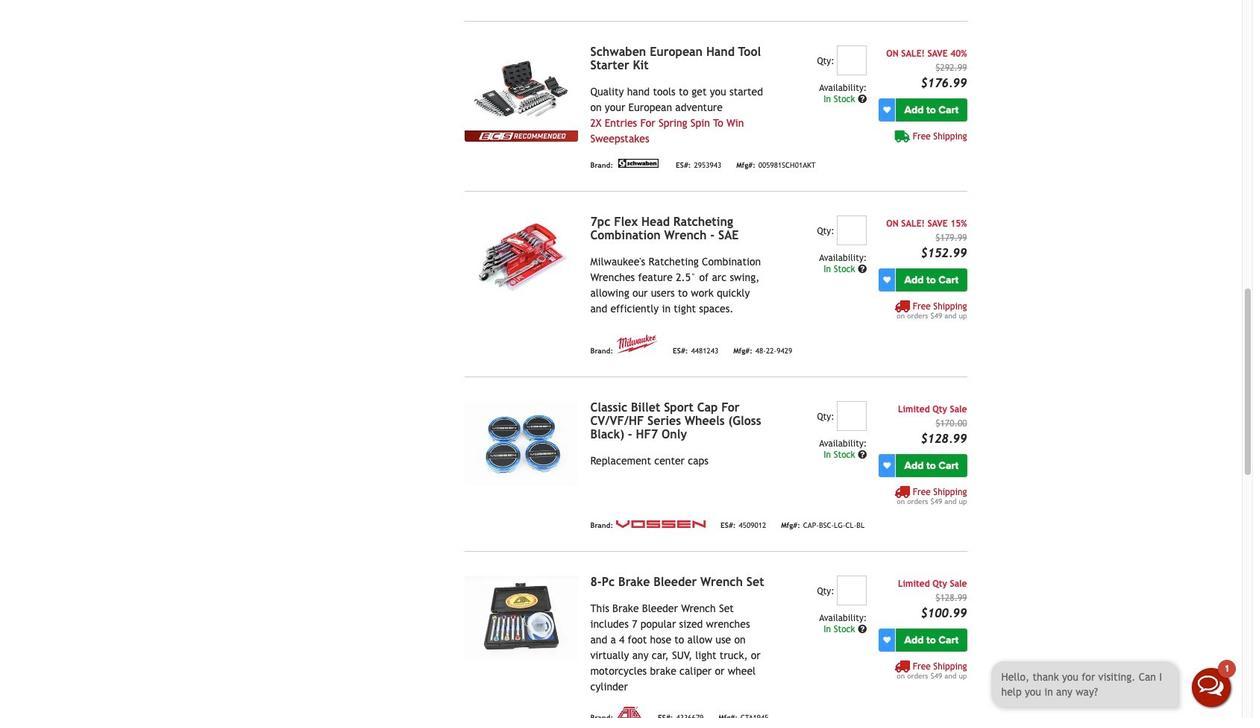Task type: vqa. For each thing, say whether or not it's contained in the screenshot.
2nd Add to Cart from the bottom
no



Task type: describe. For each thing, give the bounding box(es) containing it.
add to wish list image for vossen - corporate logo
[[884, 462, 891, 470]]

es#2953943 - 005981sch01akt - schwaben european hand tool starter kit - quality hand tools to get you started on your european adventure - schwaben - audi bmw volkswagen mercedes benz mini porsche image
[[465, 45, 579, 131]]

es#4336679 - cta1945 - 8-pc brake bleeder wrench set - this brake bleeder wrench set includes 7 popular sized wrenches and a 4 foot hose to allow use on virtually any car, suv, light truck, or motorcycles brake caliper or wheel cylinder - cta tools - audi bmw volkswagen mercedes benz mini porsche image
[[465, 576, 579, 661]]

question circle image for vossen - corporate logo
[[859, 451, 868, 460]]

cta tools - corporate logo image
[[617, 708, 643, 719]]



Task type: locate. For each thing, give the bounding box(es) containing it.
2 question circle image from the top
[[859, 451, 868, 460]]

3 question circle image from the top
[[859, 625, 868, 634]]

None number field
[[838, 45, 868, 75], [838, 216, 868, 245], [838, 401, 868, 431], [838, 576, 868, 606], [838, 45, 868, 75], [838, 216, 868, 245], [838, 401, 868, 431], [838, 576, 868, 606]]

add to wish list image for question circle icon for the cta tools - corporate logo
[[884, 637, 891, 644]]

add to wish list image
[[884, 106, 891, 114], [884, 462, 891, 470]]

1 vertical spatial add to wish list image
[[884, 462, 891, 470]]

0 vertical spatial add to wish list image
[[884, 106, 891, 114]]

2 vertical spatial question circle image
[[859, 625, 868, 634]]

ecs tuning recommends this product. image
[[465, 131, 579, 142]]

2 add to wish list image from the top
[[884, 462, 891, 470]]

add to wish list image for schwaben - corporate logo
[[884, 106, 891, 114]]

2 add to wish list image from the top
[[884, 637, 891, 644]]

vossen - corporate logo image
[[617, 521, 706, 528]]

question circle image
[[859, 265, 868, 274], [859, 451, 868, 460], [859, 625, 868, 634]]

es#4481243 - 48-22-9429 - 7pc flex head ratcheting combination wrench - sae - milwaukee's ratcheting combination wrenches feature 2.5 of arc swing, allowing our users to work quickly and efficiently in tight spaces. - milwaukee - audi bmw volkswagen mercedes benz mini porsche image
[[465, 216, 579, 301]]

question circle image
[[859, 95, 868, 104]]

add to wish list image
[[884, 276, 891, 284], [884, 637, 891, 644]]

1 vertical spatial add to wish list image
[[884, 637, 891, 644]]

question circle image for milwaukee - corporate logo
[[859, 265, 868, 274]]

0 vertical spatial add to wish list image
[[884, 276, 891, 284]]

schwaben - corporate logo image
[[617, 159, 661, 168]]

1 question circle image from the top
[[859, 265, 868, 274]]

1 add to wish list image from the top
[[884, 276, 891, 284]]

0 vertical spatial question circle image
[[859, 265, 868, 274]]

es#4509012 - cap-bsc-lg-cl-bl - classic billet sport cap for cv/vf/hf series wheels (gloss black) - hf7 only - replacement center caps - vossen - audi bmw volkswagen mercedes benz mini image
[[465, 401, 579, 487]]

question circle image for the cta tools - corporate logo
[[859, 625, 868, 634]]

1 add to wish list image from the top
[[884, 106, 891, 114]]

1 vertical spatial question circle image
[[859, 451, 868, 460]]

milwaukee - corporate logo image
[[617, 335, 658, 354]]

add to wish list image for question circle icon related to milwaukee - corporate logo
[[884, 276, 891, 284]]



